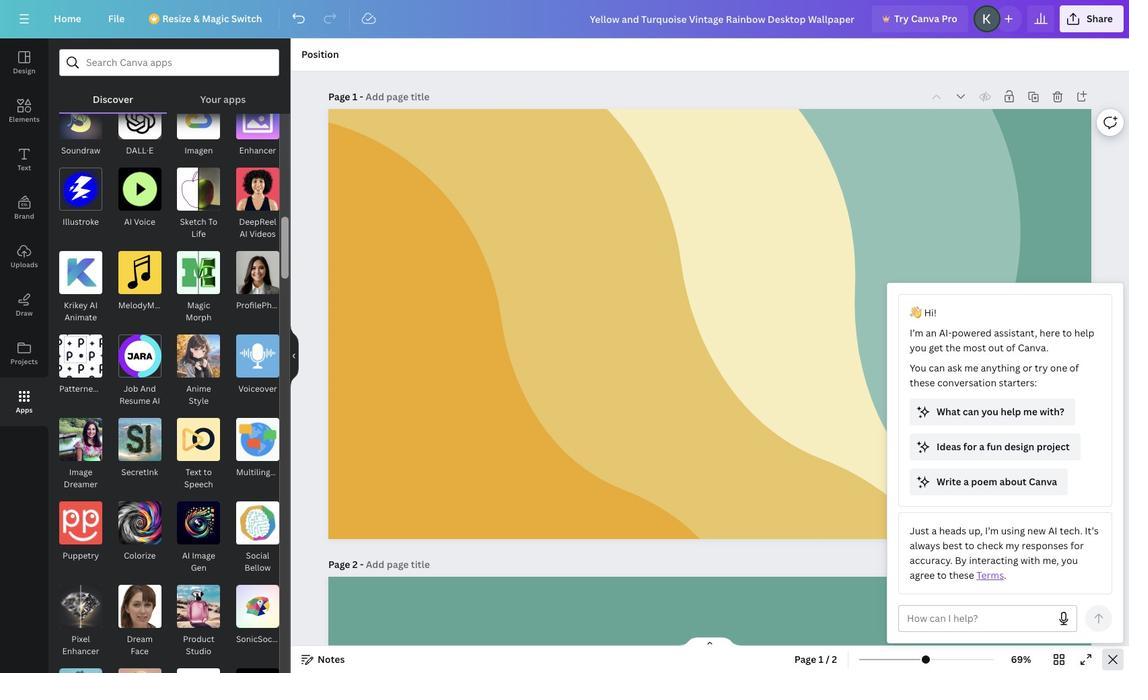 Task type: vqa. For each thing, say whether or not it's contained in the screenshot.
Dall·E
yes



Task type: describe. For each thing, give the bounding box(es) containing it.
social
[[246, 550, 270, 562]]

elements
[[9, 114, 40, 124]]

sketch
[[180, 216, 206, 228]]

- for page 2 -
[[360, 558, 364, 571]]

apps button
[[0, 378, 48, 426]]

what
[[937, 405, 961, 418]]

heads
[[940, 524, 967, 537]]

Search Canva apps search field
[[86, 50, 252, 75]]

write a poem about canva
[[937, 475, 1058, 488]]

ai voice
[[124, 216, 155, 228]]

responses
[[1022, 539, 1069, 552]]

try
[[1035, 362, 1049, 374]]

bellow
[[245, 562, 271, 574]]

magic inside 'button'
[[202, 12, 229, 25]]

resize & magic switch
[[162, 12, 262, 25]]

dall·e
[[126, 145, 154, 156]]

face
[[131, 646, 149, 657]]

dream
[[127, 634, 153, 645]]

resize & magic switch button
[[141, 5, 273, 32]]

try canva pro
[[895, 12, 958, 25]]

to down up, in the right bottom of the page
[[965, 539, 975, 552]]

ai inside deepreel ai videos
[[240, 228, 248, 240]]

with?
[[1040, 405, 1065, 418]]

0 vertical spatial enhancer
[[239, 145, 276, 156]]

2 inside button
[[832, 653, 838, 666]]

projects button
[[0, 329, 48, 378]]

job
[[124, 383, 138, 395]]

my
[[1006, 539, 1020, 552]]

Design title text field
[[579, 5, 867, 32]]

canva.
[[1018, 341, 1049, 354]]

ai left voice at the left top of the page
[[124, 216, 132, 228]]

to down accuracy.
[[938, 569, 947, 582]]

here
[[1040, 327, 1061, 339]]

switch
[[231, 12, 262, 25]]

me,
[[1043, 554, 1060, 567]]

secretink
[[121, 467, 158, 478]]

1 for -
[[353, 90, 358, 103]]

to
[[208, 216, 218, 228]]

.
[[1005, 569, 1007, 582]]

ai-
[[940, 327, 952, 339]]

Page title text field
[[366, 558, 431, 572]]

assistant,
[[995, 327, 1038, 339]]

for inside ideas for a fun design project "button"
[[964, 440, 977, 453]]

or
[[1023, 362, 1033, 374]]

text button
[[0, 135, 48, 184]]

product
[[183, 634, 214, 645]]

write
[[937, 475, 962, 488]]

you
[[910, 362, 927, 374]]

0 horizontal spatial enhancer
[[62, 646, 99, 657]]

colorize
[[124, 550, 156, 562]]

product studio
[[183, 634, 214, 657]]

text for text to speech
[[186, 467, 202, 478]]

side panel tab list
[[0, 38, 48, 426]]

soundraw
[[61, 145, 100, 156]]

discover
[[93, 93, 133, 106]]

job and resume ai
[[119, 383, 160, 407]]

gen
[[191, 562, 207, 574]]

just
[[910, 524, 930, 537]]

powered
[[952, 327, 992, 339]]

help inside button
[[1001, 405, 1022, 418]]

of inside i'm an ai-powered assistant, here to help you get the most out of canva.
[[1007, 341, 1016, 354]]

with
[[1021, 554, 1041, 567]]

terms .
[[977, 569, 1007, 582]]

terms link
[[977, 569, 1005, 582]]

page 1 -
[[329, 90, 366, 103]]

Page title text field
[[366, 90, 431, 104]]

pro
[[942, 12, 958, 25]]

page for page 2
[[329, 558, 350, 571]]

projects
[[10, 357, 38, 366]]

- for page 1 -
[[360, 90, 364, 103]]

page inside button
[[795, 653, 817, 666]]

me inside button
[[1024, 405, 1038, 418]]

for inside just a heads up, i'm using new ai tech. it's always best to check my responses for accuracy. by interacting with me, you agree to these
[[1071, 539, 1084, 552]]

what can you help me with? button
[[910, 399, 1076, 426]]

magic inside magic morph
[[187, 300, 210, 311]]

one
[[1051, 362, 1068, 374]]

dreamer
[[64, 479, 98, 490]]

these inside just a heads up, i'm using new ai tech. it's always best to check my responses for accuracy. by interacting with me, you agree to these
[[950, 569, 975, 582]]

starters:
[[1000, 376, 1038, 389]]

animate
[[65, 312, 97, 323]]

your
[[200, 93, 221, 106]]

69%
[[1012, 653, 1032, 666]]

to inside i'm an ai-powered assistant, here to help you get the most out of canva.
[[1063, 327, 1073, 339]]

image dreamer
[[64, 467, 98, 490]]

agree
[[910, 569, 935, 582]]

the
[[946, 341, 961, 354]]

hide image
[[290, 324, 299, 388]]

poem
[[972, 475, 998, 488]]

main menu bar
[[0, 0, 1130, 38]]

i'm inside i'm an ai-powered assistant, here to help you get the most out of canva.
[[910, 327, 924, 339]]

anime style
[[186, 383, 211, 407]]

page 1 / 2 button
[[789, 649, 843, 671]]

using
[[1002, 524, 1026, 537]]

of inside 'you can ask me anything or try one of these conversation starters:'
[[1070, 362, 1080, 374]]

home
[[54, 12, 81, 25]]

uploads
[[10, 260, 38, 269]]

sonicsocial
[[236, 634, 281, 645]]

pixel enhancer
[[62, 634, 99, 657]]

tech.
[[1060, 524, 1083, 537]]

anything
[[981, 362, 1021, 374]]

canva inside assistant panel dialog
[[1029, 475, 1058, 488]]

ai inside ai image gen
[[182, 550, 190, 562]]

brand
[[14, 211, 34, 221]]

style
[[189, 395, 209, 407]]



Task type: locate. For each thing, give the bounding box(es) containing it.
0 vertical spatial can
[[929, 362, 946, 374]]

page 1 / 2
[[795, 653, 838, 666]]

a left fun
[[980, 440, 985, 453]]

share
[[1087, 12, 1114, 25]]

you inside just a heads up, i'm using new ai tech. it's always best to check my responses for accuracy. by interacting with me, you agree to these
[[1062, 554, 1079, 567]]

1 vertical spatial page
[[329, 558, 350, 571]]

canva right about in the right of the page
[[1029, 475, 1058, 488]]

file button
[[97, 5, 135, 32]]

page
[[329, 90, 350, 103], [329, 558, 350, 571], [795, 653, 817, 666]]

design button
[[0, 38, 48, 87]]

Ask Canva Assistant for help text field
[[908, 606, 1051, 632]]

and
[[140, 383, 156, 395]]

0 vertical spatial of
[[1007, 341, 1016, 354]]

page left /
[[795, 653, 817, 666]]

position button
[[296, 44, 345, 65]]

1 vertical spatial enhancer
[[62, 646, 99, 657]]

a inside ideas for a fun design project "button"
[[980, 440, 985, 453]]

resume
[[119, 395, 150, 407]]

enhancer
[[239, 145, 276, 156], [62, 646, 99, 657]]

an
[[926, 327, 937, 339]]

1 vertical spatial can
[[963, 405, 980, 418]]

1 vertical spatial 1
[[819, 653, 824, 666]]

canva assistant image
[[1091, 607, 1107, 623]]

1 horizontal spatial text
[[186, 467, 202, 478]]

text inside text to speech
[[186, 467, 202, 478]]

1 horizontal spatial image
[[192, 550, 215, 562]]

imagen
[[185, 145, 213, 156]]

1 vertical spatial me
[[1024, 405, 1038, 418]]

ideas for a fun design project button
[[910, 434, 1081, 461]]

out
[[989, 341, 1004, 354]]

1 vertical spatial a
[[964, 475, 969, 488]]

page left page title text box
[[329, 558, 350, 571]]

1 horizontal spatial you
[[982, 405, 999, 418]]

1 horizontal spatial for
[[1071, 539, 1084, 552]]

👋
[[910, 306, 922, 319]]

life
[[192, 228, 206, 240]]

- left page title text field
[[360, 90, 364, 103]]

magic morph
[[186, 300, 212, 323]]

design
[[13, 66, 36, 75]]

1 horizontal spatial me
[[1024, 405, 1038, 418]]

it's
[[1085, 524, 1099, 537]]

1 - from the top
[[360, 90, 364, 103]]

0 vertical spatial -
[[360, 90, 364, 103]]

image inside image dreamer
[[69, 467, 92, 478]]

0 horizontal spatial me
[[965, 362, 979, 374]]

0 vertical spatial 1
[[353, 90, 358, 103]]

1 horizontal spatial canva
[[1029, 475, 1058, 488]]

can for you
[[929, 362, 946, 374]]

i'm
[[910, 327, 924, 339], [986, 524, 999, 537]]

a right just at the bottom
[[932, 524, 937, 537]]

melodymuse
[[118, 300, 168, 311]]

0 vertical spatial i'm
[[910, 327, 924, 339]]

to inside text to speech
[[204, 467, 212, 478]]

just a heads up, i'm using new ai tech. it's always best to check my responses for accuracy. by interacting with me, you agree to these
[[910, 524, 1099, 582]]

1 vertical spatial for
[[1071, 539, 1084, 552]]

ai down deepreel
[[240, 228, 248, 240]]

1 vertical spatial of
[[1070, 362, 1080, 374]]

canva inside main menu bar
[[912, 12, 940, 25]]

2 - from the top
[[360, 558, 364, 571]]

0 horizontal spatial text
[[17, 163, 31, 172]]

can for what
[[963, 405, 980, 418]]

of right one on the right of the page
[[1070, 362, 1080, 374]]

these down by
[[950, 569, 975, 582]]

1 vertical spatial canva
[[1029, 475, 1058, 488]]

interacting
[[970, 554, 1019, 567]]

most
[[964, 341, 987, 354]]

notes
[[318, 653, 345, 666]]

2 vertical spatial page
[[795, 653, 817, 666]]

0 horizontal spatial 2
[[353, 558, 358, 571]]

ai inside krikey ai animate
[[90, 300, 98, 311]]

a for poem
[[964, 475, 969, 488]]

0 horizontal spatial 1
[[353, 90, 358, 103]]

image up dreamer
[[69, 467, 92, 478]]

0 vertical spatial a
[[980, 440, 985, 453]]

pixel
[[72, 634, 90, 645]]

help down starters:
[[1001, 405, 1022, 418]]

0 horizontal spatial a
[[932, 524, 937, 537]]

0 horizontal spatial these
[[910, 376, 935, 389]]

0 vertical spatial page
[[329, 90, 350, 103]]

0 horizontal spatial can
[[929, 362, 946, 374]]

69% button
[[1000, 649, 1044, 671]]

you can ask me anything or try one of these conversation starters:
[[910, 362, 1080, 389]]

best
[[943, 539, 963, 552]]

1 vertical spatial -
[[360, 558, 364, 571]]

2 horizontal spatial a
[[980, 440, 985, 453]]

social bellow
[[245, 550, 271, 574]]

0 vertical spatial help
[[1075, 327, 1095, 339]]

ai inside job and resume ai
[[152, 395, 160, 407]]

you inside button
[[982, 405, 999, 418]]

me
[[965, 362, 979, 374], [1024, 405, 1038, 418]]

you up fun
[[982, 405, 999, 418]]

i'm up check
[[986, 524, 999, 537]]

a inside write a poem about canva button
[[964, 475, 969, 488]]

show pages image
[[678, 637, 743, 648]]

ai inside just a heads up, i'm using new ai tech. it's always best to check my responses for accuracy. by interacting with me, you agree to these
[[1049, 524, 1058, 537]]

can inside 'you can ask me anything or try one of these conversation starters:'
[[929, 362, 946, 374]]

enhancer down pixel
[[62, 646, 99, 657]]

speech
[[184, 479, 213, 490]]

terms
[[977, 569, 1005, 582]]

me left with?
[[1024, 405, 1038, 418]]

text for text
[[17, 163, 31, 172]]

1 vertical spatial i'm
[[986, 524, 999, 537]]

1 horizontal spatial help
[[1075, 327, 1095, 339]]

krikey ai animate
[[64, 300, 98, 323]]

i'm an ai-powered assistant, here to help you get the most out of canva.
[[910, 327, 1095, 354]]

1 horizontal spatial can
[[963, 405, 980, 418]]

these down you
[[910, 376, 935, 389]]

new
[[1028, 524, 1047, 537]]

1 horizontal spatial 1
[[819, 653, 824, 666]]

0 vertical spatial 2
[[353, 558, 358, 571]]

magic up morph
[[187, 300, 210, 311]]

/
[[826, 653, 830, 666]]

1 horizontal spatial 2
[[832, 653, 838, 666]]

0 horizontal spatial of
[[1007, 341, 1016, 354]]

for down tech.
[[1071, 539, 1084, 552]]

0 horizontal spatial canva
[[912, 12, 940, 25]]

&
[[194, 12, 200, 25]]

to right here
[[1063, 327, 1073, 339]]

ai down and
[[152, 395, 160, 407]]

apps
[[224, 93, 246, 106]]

0 vertical spatial me
[[965, 362, 979, 374]]

1 horizontal spatial enhancer
[[239, 145, 276, 156]]

videos
[[250, 228, 276, 240]]

hi!
[[925, 306, 937, 319]]

you inside i'm an ai-powered assistant, here to help you get the most out of canva.
[[910, 341, 927, 354]]

2 right /
[[832, 653, 838, 666]]

draw button
[[0, 281, 48, 329]]

you
[[910, 341, 927, 354], [982, 405, 999, 418], [1062, 554, 1079, 567]]

0 vertical spatial canva
[[912, 12, 940, 25]]

ai right colorize
[[182, 550, 190, 562]]

a
[[980, 440, 985, 453], [964, 475, 969, 488], [932, 524, 937, 537]]

can
[[929, 362, 946, 374], [963, 405, 980, 418]]

a inside just a heads up, i'm using new ai tech. it's always best to check my responses for accuracy. by interacting with me, you agree to these
[[932, 524, 937, 537]]

a for heads
[[932, 524, 937, 537]]

try canva pro button
[[873, 5, 969, 32]]

voice
[[134, 216, 155, 228]]

assistant panel dialog
[[887, 283, 1124, 644]]

1 horizontal spatial of
[[1070, 362, 1080, 374]]

0 vertical spatial these
[[910, 376, 935, 389]]

what can you help me with?
[[937, 405, 1065, 418]]

home link
[[43, 5, 92, 32]]

canva
[[912, 12, 940, 25], [1029, 475, 1058, 488]]

1 vertical spatial 2
[[832, 653, 838, 666]]

file
[[108, 12, 125, 25]]

anime
[[186, 383, 211, 395]]

profilephoto
[[236, 300, 285, 311]]

text up speech
[[186, 467, 202, 478]]

1 vertical spatial image
[[192, 550, 215, 562]]

0 horizontal spatial i'm
[[910, 327, 924, 339]]

ai right new
[[1049, 524, 1058, 537]]

can inside button
[[963, 405, 980, 418]]

can right what at the right bottom
[[963, 405, 980, 418]]

your apps
[[200, 93, 246, 106]]

1 vertical spatial these
[[950, 569, 975, 582]]

resize
[[162, 12, 191, 25]]

help
[[1075, 327, 1095, 339], [1001, 405, 1022, 418]]

image inside ai image gen
[[192, 550, 215, 562]]

these inside 'you can ask me anything or try one of these conversation starters:'
[[910, 376, 935, 389]]

1 for /
[[819, 653, 824, 666]]

1 vertical spatial you
[[982, 405, 999, 418]]

2 left page title text box
[[353, 558, 358, 571]]

0 vertical spatial for
[[964, 440, 977, 453]]

0 horizontal spatial help
[[1001, 405, 1022, 418]]

magic
[[202, 12, 229, 25], [187, 300, 210, 311]]

you left the get
[[910, 341, 927, 354]]

voiceover
[[238, 383, 277, 395]]

1 horizontal spatial these
[[950, 569, 975, 582]]

1 horizontal spatial a
[[964, 475, 969, 488]]

studio
[[186, 646, 212, 657]]

0 vertical spatial image
[[69, 467, 92, 478]]

morph
[[186, 312, 212, 323]]

illustroke
[[63, 216, 99, 228]]

0 horizontal spatial image
[[69, 467, 92, 478]]

0 vertical spatial text
[[17, 163, 31, 172]]

your apps button
[[167, 76, 279, 112]]

to up speech
[[204, 467, 212, 478]]

help inside i'm an ai-powered assistant, here to help you get the most out of canva.
[[1075, 327, 1095, 339]]

0 horizontal spatial you
[[910, 341, 927, 354]]

multilingual
[[236, 467, 282, 478]]

1 horizontal spatial i'm
[[986, 524, 999, 537]]

accuracy.
[[910, 554, 953, 567]]

1 vertical spatial text
[[186, 467, 202, 478]]

0 horizontal spatial for
[[964, 440, 977, 453]]

these
[[910, 376, 935, 389], [950, 569, 975, 582]]

- left page title text box
[[360, 558, 364, 571]]

up,
[[969, 524, 983, 537]]

of right out
[[1007, 341, 1016, 354]]

dream face
[[127, 634, 153, 657]]

a right write
[[964, 475, 969, 488]]

check
[[977, 539, 1004, 552]]

me up conversation
[[965, 362, 979, 374]]

0 vertical spatial you
[[910, 341, 927, 354]]

for
[[964, 440, 977, 453], [1071, 539, 1084, 552]]

you right the me,
[[1062, 554, 1079, 567]]

me inside 'you can ask me anything or try one of these conversation starters:'
[[965, 362, 979, 374]]

always
[[910, 539, 941, 552]]

for right the ideas
[[964, 440, 977, 453]]

0 vertical spatial magic
[[202, 12, 229, 25]]

1 inside button
[[819, 653, 824, 666]]

text up brand button
[[17, 163, 31, 172]]

canva right 'try'
[[912, 12, 940, 25]]

2 horizontal spatial you
[[1062, 554, 1079, 567]]

magic right the &
[[202, 12, 229, 25]]

text inside button
[[17, 163, 31, 172]]

by
[[955, 554, 967, 567]]

page down position popup button
[[329, 90, 350, 103]]

1 vertical spatial magic
[[187, 300, 210, 311]]

i'm left an
[[910, 327, 924, 339]]

help right here
[[1075, 327, 1095, 339]]

2 vertical spatial a
[[932, 524, 937, 537]]

image up the gen
[[192, 550, 215, 562]]

1 left page title text field
[[353, 90, 358, 103]]

ideas
[[937, 440, 962, 453]]

share button
[[1060, 5, 1124, 32]]

i'm inside just a heads up, i'm using new ai tech. it's always best to check my responses for accuracy. by interacting with me, you agree to these
[[986, 524, 999, 537]]

page for page 1
[[329, 90, 350, 103]]

write a poem about canva button
[[910, 469, 1069, 496]]

ai up animate
[[90, 300, 98, 311]]

2 vertical spatial you
[[1062, 554, 1079, 567]]

-
[[360, 90, 364, 103], [360, 558, 364, 571]]

1 left /
[[819, 653, 824, 666]]

position
[[302, 48, 339, 61]]

enhancer down apps
[[239, 145, 276, 156]]

1 vertical spatial help
[[1001, 405, 1022, 418]]

can left ask
[[929, 362, 946, 374]]

👋 hi!
[[910, 306, 937, 319]]



